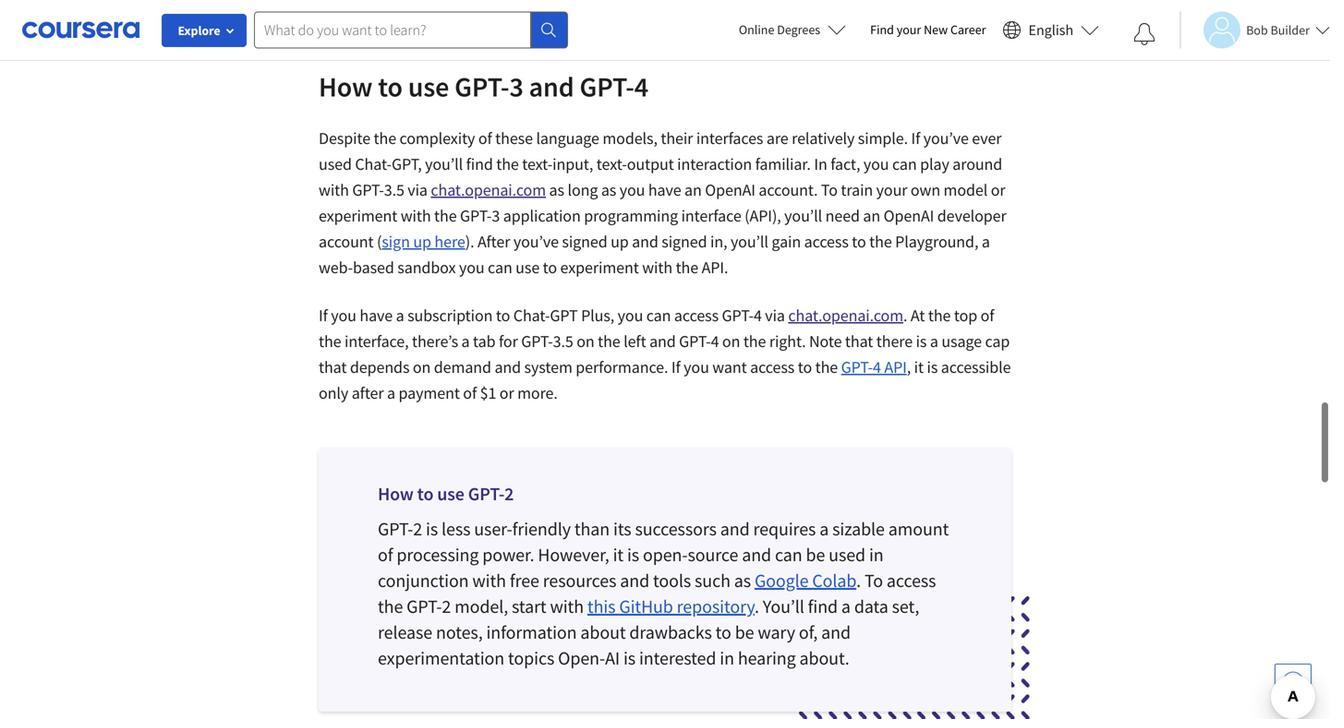 Task type: locate. For each thing, give the bounding box(es) containing it.
).
[[466, 231, 475, 252]]

3 up after
[[492, 206, 500, 226]]

0 horizontal spatial be
[[735, 621, 755, 645]]

2 inside . to access the gpt-2 model, start with
[[442, 596, 451, 619]]

0 vertical spatial if
[[912, 128, 921, 149]]

you'll down complexity
[[425, 154, 463, 175]]

0 vertical spatial via
[[408, 180, 428, 201]]

you inside ). after you've signed up and signed in, you'll gain access to the playground, a web-based sandbox you can use to experiment with the api.
[[459, 257, 485, 278]]

on up want
[[723, 331, 741, 352]]

of right top
[[981, 305, 995, 326]]

and
[[529, 69, 574, 104], [632, 231, 659, 252], [650, 331, 676, 352], [495, 357, 521, 378], [721, 518, 750, 541], [742, 544, 772, 567], [620, 570, 650, 593], [822, 621, 851, 645]]

0 horizontal spatial you'll
[[425, 154, 463, 175]]

find down complexity
[[466, 154, 493, 175]]

an right "need"
[[864, 206, 881, 226]]

0 vertical spatial used
[[319, 154, 352, 175]]

you'll
[[763, 596, 805, 619]]

chat.openai.com link for gpt-4 api
[[789, 305, 904, 326]]

1 horizontal spatial or
[[991, 180, 1006, 201]]

as
[[549, 180, 565, 201], [601, 180, 617, 201], [734, 570, 751, 593]]

a inside gpt-2 is less user-friendly than its successors and requires a sizable amount of processing power. however, it is open-source and can be used in conjunction with free resources and tools such as
[[820, 518, 829, 541]]

1 horizontal spatial in
[[870, 544, 884, 567]]

of inside . at the top of the interface, there's a tab for gpt-3.5 on the left and gpt-4 on the right. note that there is a usage cap that depends on demand and system performance. if you want access to the
[[981, 305, 995, 326]]

1 vertical spatial to
[[865, 570, 883, 593]]

1 horizontal spatial find
[[808, 596, 838, 619]]

1 vertical spatial it
[[613, 544, 624, 567]]

4 inside . at the top of the interface, there's a tab for gpt-3.5 on the left and gpt-4 on the right. note that there is a usage cap that depends on demand and system performance. if you want access to the
[[711, 331, 719, 352]]

used down sizable
[[829, 544, 866, 567]]

sandbox
[[398, 257, 456, 278]]

bob
[[1247, 22, 1269, 38]]

0 vertical spatial chat.openai.com link
[[431, 180, 546, 201]]

successors
[[635, 518, 717, 541]]

in inside gpt-2 is less user-friendly than its successors and requires a sizable amount of processing power. however, it is open-source and can be used in conjunction with free resources and tools such as
[[870, 544, 884, 567]]

you down ). on the top left
[[459, 257, 485, 278]]

you'll inside despite the complexity of these language models, their interfaces are relatively simple. if you've ever used chat-gpt, you'll find the text-input, text-output interaction familiar. in fact, you can play around with gpt-3.5 via
[[425, 154, 463, 175]]

2 horizontal spatial you'll
[[785, 206, 823, 226]]

1 vertical spatial used
[[829, 544, 866, 567]]

to down in
[[821, 180, 838, 201]]

2 horizontal spatial as
[[734, 570, 751, 593]]

use for 3
[[408, 69, 449, 104]]

1 horizontal spatial chat.openai.com link
[[789, 305, 904, 326]]

english
[[1029, 21, 1074, 39]]

how up the despite
[[319, 69, 373, 104]]

and up 'google'
[[742, 544, 772, 567]]

1 vertical spatial an
[[864, 206, 881, 226]]

chat.openai.com link up after
[[431, 180, 546, 201]]

chat.openai.com link up note
[[789, 305, 904, 326]]

and inside . you'll find a data set, release notes, information about drawbacks to be wary of, and experimentation topics open-ai is interested in hearing about.
[[822, 621, 851, 645]]

1 horizontal spatial used
[[829, 544, 866, 567]]

1 horizontal spatial up
[[611, 231, 629, 252]]

0 horizontal spatial it
[[613, 544, 624, 567]]

can down requires
[[775, 544, 803, 567]]

google colab
[[755, 570, 857, 593]]

performance.
[[576, 357, 669, 378]]

0 horizontal spatial you've
[[514, 231, 559, 252]]

1 vertical spatial chat.openai.com
[[789, 305, 904, 326]]

and up github
[[620, 570, 650, 593]]

gpt,
[[392, 154, 422, 175]]

0 vertical spatial 3
[[510, 69, 524, 104]]

up up sandbox
[[413, 231, 432, 252]]

1 vertical spatial or
[[500, 383, 514, 404]]

signed down 'application'
[[562, 231, 608, 252]]

you've up "play"
[[924, 128, 969, 149]]

your
[[897, 21, 922, 38], [877, 180, 908, 201]]

signed left in,
[[662, 231, 707, 252]]

fact,
[[831, 154, 861, 175]]

friendly
[[513, 518, 571, 541]]

1 horizontal spatial .
[[857, 570, 861, 593]]

2 vertical spatial .
[[755, 596, 759, 619]]

with inside as long as you have an openai account. to train your own model or experiment with the gpt-3 application programming interface (api), you'll need an openai developer account (
[[401, 206, 431, 226]]

as long as you have an openai account. to train your own model or experiment with the gpt-3 application programming interface (api), you'll need an openai developer account (
[[319, 180, 1007, 252]]

0 horizontal spatial to
[[821, 180, 838, 201]]

new
[[924, 21, 948, 38]]

1 vertical spatial 3.5
[[553, 331, 574, 352]]

experimentation
[[378, 647, 505, 670]]

can
[[893, 154, 917, 175], [488, 257, 513, 278], [647, 305, 671, 326], [775, 544, 803, 567]]

0 horizontal spatial chat.openai.com
[[431, 180, 546, 201]]

1 horizontal spatial text-
[[597, 154, 627, 175]]

0 vertical spatial it
[[915, 357, 924, 378]]

use
[[408, 69, 449, 104], [516, 257, 540, 278], [437, 483, 465, 506]]

you down simple. at top
[[864, 154, 889, 175]]

via down gpt,
[[408, 180, 428, 201]]

accessible
[[941, 357, 1011, 378]]

0 horizontal spatial have
[[360, 305, 393, 326]]

via up right.
[[765, 305, 785, 326]]

how for how to use gpt-3 and gpt-4
[[319, 69, 373, 104]]

is right ,
[[927, 357, 938, 378]]

0 horizontal spatial 2
[[413, 518, 422, 541]]

you inside . at the top of the interface, there's a tab for gpt-3.5 on the left and gpt-4 on the right. note that there is a usage cap that depends on demand and system performance. if you want access to the
[[684, 357, 710, 378]]

the up the release
[[378, 596, 403, 619]]

of left $1
[[463, 383, 477, 404]]

gpt- up want
[[722, 305, 754, 326]]

with down as long as you have an openai account. to train your own model or experiment with the gpt-3 application programming interface (api), you'll need an openai developer account (
[[642, 257, 673, 278]]

0 horizontal spatial if
[[319, 305, 328, 326]]

0 vertical spatial you've
[[924, 128, 969, 149]]

gpt- up processing
[[378, 518, 413, 541]]

1 vertical spatial your
[[877, 180, 908, 201]]

github
[[619, 596, 673, 619]]

it inside gpt-2 is less user-friendly than its successors and requires a sizable amount of processing power. however, it is open-source and can be used in conjunction with free resources and tools such as
[[613, 544, 624, 567]]

gpt- up (
[[352, 180, 384, 201]]

. inside . to access the gpt-2 model, start with
[[857, 570, 861, 593]]

a left data
[[842, 596, 851, 619]]

explore button
[[162, 14, 247, 47]]

0 horizontal spatial or
[[500, 383, 514, 404]]

1 vertical spatial 3
[[492, 206, 500, 226]]

the left "playground,"
[[870, 231, 892, 252]]

1 vertical spatial be
[[735, 621, 755, 645]]

that up gpt-4 api link
[[845, 331, 874, 352]]

own
[[911, 180, 941, 201]]

1 horizontal spatial signed
[[662, 231, 707, 252]]

2 up processing
[[413, 518, 422, 541]]

0 horizontal spatial up
[[413, 231, 432, 252]]

find down colab
[[808, 596, 838, 619]]

to up data
[[865, 570, 883, 593]]

with inside despite the complexity of these language models, their interfaces are relatively simple. if you've ever used chat-gpt, you'll find the text-input, text-output interaction familiar. in fact, you can play around with gpt-3.5 via
[[319, 180, 349, 201]]

the inside . to access the gpt-2 model, start with
[[378, 596, 403, 619]]

the left right.
[[744, 331, 766, 352]]

you'll down (api),
[[731, 231, 769, 252]]

an up interface
[[685, 180, 702, 201]]

1 horizontal spatial be
[[806, 544, 826, 567]]

on
[[577, 331, 595, 352], [723, 331, 741, 352], [413, 357, 431, 378]]

find
[[466, 154, 493, 175], [808, 596, 838, 619]]

gpt- inside as long as you have an openai account. to train your own model or experiment with the gpt-3 application programming interface (api), you'll need an openai developer account (
[[460, 206, 492, 226]]

a inside ). after you've signed up and signed in, you'll gain access to the playground, a web-based sandbox you can use to experiment with the api.
[[982, 231, 990, 252]]

1 text- from the left
[[522, 154, 553, 175]]

be inside gpt-2 is less user-friendly than its successors and requires a sizable amount of processing power. however, it is open-source and can be used in conjunction with free resources and tools such as
[[806, 544, 826, 567]]

2 up user-
[[505, 483, 514, 506]]

repository
[[677, 596, 755, 619]]

of,
[[799, 621, 818, 645]]

1 vertical spatial openai
[[884, 206, 935, 226]]

0 horizontal spatial that
[[319, 357, 347, 378]]

. left you'll
[[755, 596, 759, 619]]

or inside , it is accessible only after a payment of $1 or more.
[[500, 383, 514, 404]]

if down web- at the left
[[319, 305, 328, 326]]

1 horizontal spatial chat-
[[514, 305, 550, 326]]

access inside . to access the gpt-2 model, start with
[[887, 570, 937, 593]]

you inside despite the complexity of these language models, their interfaces are relatively simple. if you've ever used chat-gpt, you'll find the text-input, text-output interaction familiar. in fact, you can play around with gpt-3.5 via
[[864, 154, 889, 175]]

0 vertical spatial openai
[[705, 180, 756, 201]]

0 horizontal spatial on
[[413, 357, 431, 378]]

as left "long"
[[549, 180, 565, 201]]

a left sizable
[[820, 518, 829, 541]]

1 horizontal spatial that
[[845, 331, 874, 352]]

power.
[[483, 544, 535, 567]]

the down these on the left top of the page
[[496, 154, 519, 175]]

a left usage
[[930, 331, 939, 352]]

0 vertical spatial chat-
[[355, 154, 392, 175]]

can left "play"
[[893, 154, 917, 175]]

. inside . you'll find a data set, release notes, information about drawbacks to be wary of, and experimentation topics open-ai is interested in hearing about.
[[755, 596, 759, 619]]

is inside . you'll find a data set, release notes, information about drawbacks to be wary of, and experimentation topics open-ai is interested in hearing about.
[[624, 647, 636, 670]]

1 horizontal spatial how
[[378, 483, 414, 506]]

system
[[524, 357, 573, 378]]

1 vertical spatial .
[[857, 570, 861, 593]]

it down its
[[613, 544, 624, 567]]

. left the at
[[904, 305, 908, 326]]

chat.openai.com
[[431, 180, 546, 201], [789, 305, 904, 326]]

0 vertical spatial you'll
[[425, 154, 463, 175]]

find inside . you'll find a data set, release notes, information about drawbacks to be wary of, and experimentation topics open-ai is interested in hearing about.
[[808, 596, 838, 619]]

experiment inside as long as you have an openai account. to train your own model or experiment with the gpt-3 application programming interface (api), you'll need an openai developer account (
[[319, 206, 398, 226]]

with down the despite
[[319, 180, 349, 201]]

text- down these on the left top of the page
[[522, 154, 553, 175]]

. inside . at the top of the interface, there's a tab for gpt-3.5 on the left and gpt-4 on the right. note that there is a usage cap that depends on demand and system performance. if you want access to the
[[904, 305, 908, 326]]

gpt- up ). on the top left
[[460, 206, 492, 226]]

0 horizontal spatial in
[[720, 647, 735, 670]]

0 vertical spatial an
[[685, 180, 702, 201]]

gpt- down conjunction
[[407, 596, 442, 619]]

0 vertical spatial to
[[821, 180, 838, 201]]

the left api.
[[676, 257, 699, 278]]

plus,
[[581, 305, 615, 326]]

4
[[635, 69, 649, 104], [754, 305, 762, 326], [711, 331, 719, 352], [873, 357, 882, 378]]

openai down interaction
[[705, 180, 756, 201]]

is down the at
[[916, 331, 927, 352]]

via inside despite the complexity of these language models, their interfaces are relatively simple. if you've ever used chat-gpt, you'll find the text-input, text-output interaction familiar. in fact, you can play around with gpt-3.5 via
[[408, 180, 428, 201]]

0 vertical spatial your
[[897, 21, 922, 38]]

with inside gpt-2 is less user-friendly than its successors and requires a sizable amount of processing power. however, it is open-source and can be used in conjunction with free resources and tools such as
[[473, 570, 506, 593]]

that
[[845, 331, 874, 352], [319, 357, 347, 378]]

2 up from the left
[[611, 231, 629, 252]]

3.5 down gpt
[[553, 331, 574, 352]]

1 vertical spatial if
[[319, 305, 328, 326]]

0 vertical spatial 3.5
[[384, 180, 405, 201]]

on down plus,
[[577, 331, 595, 352]]

a inside . you'll find a data set, release notes, information about drawbacks to be wary of, and experimentation topics open-ai is interested in hearing about.
[[842, 596, 851, 619]]

despite the complexity of these language models, their interfaces are relatively simple. if you've ever used chat-gpt, you'll find the text-input, text-output interaction familiar. in fact, you can play around with gpt-3.5 via
[[319, 128, 1003, 201]]

about
[[581, 621, 626, 645]]

used
[[319, 154, 352, 175], [829, 544, 866, 567]]

. for chat.openai.com
[[904, 305, 908, 326]]

1 horizontal spatial you'll
[[731, 231, 769, 252]]

gpt- up user-
[[468, 483, 505, 506]]

based
[[353, 257, 394, 278]]

with up sign up here "link" in the top left of the page
[[401, 206, 431, 226]]

online degrees
[[739, 21, 821, 38]]

. for google colab
[[857, 570, 861, 593]]

experiment up plus,
[[561, 257, 639, 278]]

0 vertical spatial have
[[649, 180, 682, 201]]

playground,
[[896, 231, 979, 252]]

resources
[[543, 570, 617, 593]]

free
[[510, 570, 540, 593]]

can down after
[[488, 257, 513, 278]]

via
[[408, 180, 428, 201], [765, 305, 785, 326]]

1 vertical spatial chat.openai.com link
[[789, 305, 904, 326]]

0 vertical spatial in
[[870, 544, 884, 567]]

source
[[688, 544, 739, 567]]

the left interface,
[[319, 331, 341, 352]]

gpt-
[[455, 69, 510, 104], [580, 69, 635, 104], [352, 180, 384, 201], [460, 206, 492, 226], [722, 305, 754, 326], [521, 331, 553, 352], [679, 331, 711, 352], [842, 357, 873, 378], [468, 483, 505, 506], [378, 518, 413, 541], [407, 596, 442, 619]]

1 horizontal spatial have
[[649, 180, 682, 201]]

What do you want to learn? text field
[[254, 12, 531, 49]]

0 horizontal spatial used
[[319, 154, 352, 175]]

1 horizontal spatial 3.5
[[553, 331, 574, 352]]

0 horizontal spatial .
[[755, 596, 759, 619]]

3.5
[[384, 180, 405, 201], [553, 331, 574, 352]]

0 horizontal spatial text-
[[522, 154, 553, 175]]

0 horizontal spatial how
[[319, 69, 373, 104]]

data
[[855, 596, 889, 619]]

0 horizontal spatial via
[[408, 180, 428, 201]]

that up 'only'
[[319, 357, 347, 378]]

output
[[627, 154, 674, 175]]

0 horizontal spatial experiment
[[319, 206, 398, 226]]

you up interface,
[[331, 305, 357, 326]]

with down resources
[[550, 596, 584, 619]]

about.
[[800, 647, 850, 670]]

with inside ). after you've signed up and signed in, you'll gain access to the playground, a web-based sandbox you can use to experiment with the api.
[[642, 257, 673, 278]]

your right find
[[897, 21, 922, 38]]

you'll
[[425, 154, 463, 175], [785, 206, 823, 226], [731, 231, 769, 252]]

a down developer
[[982, 231, 990, 252]]

colab
[[813, 570, 857, 593]]

if left want
[[672, 357, 681, 378]]

to inside . at the top of the interface, there's a tab for gpt-3.5 on the left and gpt-4 on the right. note that there is a usage cap that depends on demand and system performance. if you want access to the
[[798, 357, 812, 378]]

be inside . you'll find a data set, release notes, information about drawbacks to be wary of, and experimentation topics open-ai is interested in hearing about.
[[735, 621, 755, 645]]

processing
[[397, 544, 479, 567]]

interested
[[639, 647, 717, 670]]

0 vertical spatial .
[[904, 305, 908, 326]]

1 vertical spatial find
[[808, 596, 838, 619]]

. you'll find a data set, release notes, information about drawbacks to be wary of, and experimentation topics open-ai is interested in hearing about.
[[378, 596, 920, 670]]

1 vertical spatial you've
[[514, 231, 559, 252]]

3
[[510, 69, 524, 104], [492, 206, 500, 226]]

2 inside gpt-2 is less user-friendly than its successors and requires a sizable amount of processing power. however, it is open-source and can be used in conjunction with free resources and tools such as
[[413, 518, 422, 541]]

the right the at
[[929, 305, 951, 326]]

0 vertical spatial use
[[408, 69, 449, 104]]

chat.openai.com link for sign up here
[[431, 180, 546, 201]]

of inside gpt-2 is less user-friendly than its successors and requires a sizable amount of processing power. however, it is open-source and can be used in conjunction with free resources and tools such as
[[378, 544, 393, 567]]

and right left
[[650, 331, 676, 352]]

you inside as long as you have an openai account. to train your own model or experiment with the gpt-3 application programming interface (api), you'll need an openai developer account (
[[620, 180, 645, 201]]

its
[[614, 518, 632, 541]]

0 vertical spatial 2
[[505, 483, 514, 506]]

train
[[841, 180, 873, 201]]

chat.openai.com up note
[[789, 305, 904, 326]]

bob builder button
[[1180, 12, 1331, 49]]

1 vertical spatial 2
[[413, 518, 422, 541]]

1 vertical spatial you'll
[[785, 206, 823, 226]]

experiment up 'account'
[[319, 206, 398, 226]]

0 horizontal spatial signed
[[562, 231, 608, 252]]

experiment inside ). after you've signed up and signed in, you'll gain access to the playground, a web-based sandbox you can use to experiment with the api.
[[561, 257, 639, 278]]

0 horizontal spatial an
[[685, 180, 702, 201]]

3 inside as long as you have an openai account. to train your own model or experiment with the gpt-3 application programming interface (api), you'll need an openai developer account (
[[492, 206, 500, 226]]

chat- inside despite the complexity of these language models, their interfaces are relatively simple. if you've ever used chat-gpt, you'll find the text-input, text-output interaction familiar. in fact, you can play around with gpt-3.5 via
[[355, 154, 392, 175]]

1 vertical spatial in
[[720, 647, 735, 670]]

to down repository
[[716, 621, 732, 645]]

1 vertical spatial have
[[360, 305, 393, 326]]

1 vertical spatial how
[[378, 483, 414, 506]]

0 vertical spatial experiment
[[319, 206, 398, 226]]

0 vertical spatial how
[[319, 69, 373, 104]]

this github repository
[[588, 596, 755, 619]]

or inside as long as you have an openai account. to train your own model or experiment with the gpt-3 application programming interface (api), you'll need an openai developer account (
[[991, 180, 1006, 201]]

1 horizontal spatial it
[[915, 357, 924, 378]]

None search field
[[254, 12, 568, 49]]

account.
[[759, 180, 818, 201]]

. to access the gpt-2 model, start with
[[378, 570, 937, 619]]

0 horizontal spatial 3
[[492, 206, 500, 226]]

is down its
[[627, 544, 640, 567]]

you up programming on the top of the page
[[620, 180, 645, 201]]

on up payment
[[413, 357, 431, 378]]

the
[[374, 128, 396, 149], [496, 154, 519, 175], [434, 206, 457, 226], [870, 231, 892, 252], [676, 257, 699, 278], [929, 305, 951, 326], [319, 331, 341, 352], [598, 331, 621, 352], [744, 331, 766, 352], [816, 357, 838, 378], [378, 596, 403, 619]]

as right such
[[734, 570, 751, 593]]

1 up from the left
[[413, 231, 432, 252]]

have down 'output' on the top of the page
[[649, 180, 682, 201]]

builder
[[1271, 22, 1310, 38]]

1 horizontal spatial chat.openai.com
[[789, 305, 904, 326]]

2 up 'notes,'
[[442, 596, 451, 619]]

1 horizontal spatial to
[[865, 570, 883, 593]]

be left wary
[[735, 621, 755, 645]]

chat- up for
[[514, 305, 550, 326]]

can inside despite the complexity of these language models, their interfaces are relatively simple. if you've ever used chat-gpt, you'll find the text-input, text-output interaction familiar. in fact, you can play around with gpt-3.5 via
[[893, 154, 917, 175]]

1 vertical spatial via
[[765, 305, 785, 326]]

a right after
[[387, 383, 396, 404]]

model
[[944, 180, 988, 201]]

0 vertical spatial that
[[845, 331, 874, 352]]

your left the "own"
[[877, 180, 908, 201]]

there's
[[412, 331, 458, 352]]

with up model,
[[473, 570, 506, 593]]

are
[[767, 128, 789, 149]]

. at the top of the interface, there's a tab for gpt-3.5 on the left and gpt-4 on the right. note that there is a usage cap that depends on demand and system performance. if you want access to the
[[319, 305, 1010, 378]]

amount
[[889, 518, 949, 541]]

google
[[755, 570, 809, 593]]

with inside . to access the gpt-2 model, start with
[[550, 596, 584, 619]]

how
[[319, 69, 373, 104], [378, 483, 414, 506]]

2 horizontal spatial .
[[904, 305, 908, 326]]

to down right.
[[798, 357, 812, 378]]

interface,
[[345, 331, 409, 352]]

1 horizontal spatial you've
[[924, 128, 969, 149]]

you'll inside ). after you've signed up and signed in, you'll gain access to the playground, a web-based sandbox you can use to experiment with the api.
[[731, 231, 769, 252]]

2 horizontal spatial 2
[[505, 483, 514, 506]]

text- down models,
[[597, 154, 627, 175]]

1 horizontal spatial if
[[672, 357, 681, 378]]

you left want
[[684, 357, 710, 378]]

in down sizable
[[870, 544, 884, 567]]

2 vertical spatial 2
[[442, 596, 451, 619]]

0 vertical spatial or
[[991, 180, 1006, 201]]

1 horizontal spatial 2
[[442, 596, 451, 619]]

of up conjunction
[[378, 544, 393, 567]]



Task type: vqa. For each thing, say whether or not it's contained in the screenshot.
Catalog
no



Task type: describe. For each thing, give the bounding box(es) containing it.
access down api.
[[675, 305, 719, 326]]

gpt- inside despite the complexity of these language models, their interfaces are relatively simple. if you've ever used chat-gpt, you'll find the text-input, text-output interaction familiar. in fact, you can play around with gpt-3.5 via
[[352, 180, 384, 201]]

note
[[809, 331, 842, 352]]

and up source
[[721, 518, 750, 541]]

to inside . to access the gpt-2 model, start with
[[865, 570, 883, 593]]

gpt- left api
[[842, 357, 873, 378]]

usage
[[942, 331, 982, 352]]

account
[[319, 231, 374, 252]]

1 horizontal spatial 3
[[510, 69, 524, 104]]

to down "need"
[[852, 231, 867, 252]]

google colab link
[[755, 570, 857, 593]]

as inside gpt-2 is less user-friendly than its successors and requires a sizable amount of processing power. however, it is open-source and can be used in conjunction with free resources and tools such as
[[734, 570, 751, 593]]

the inside as long as you have an openai account. to train your own model or experiment with the gpt-3 application programming interface (api), you'll need an openai developer account (
[[434, 206, 457, 226]]

demand
[[434, 357, 492, 378]]

1 vertical spatial chat-
[[514, 305, 550, 326]]

to inside . you'll find a data set, release notes, information about drawbacks to be wary of, and experimentation topics open-ai is interested in hearing about.
[[716, 621, 732, 645]]

api
[[885, 357, 907, 378]]

use inside ). after you've signed up and signed in, you'll gain access to the playground, a web-based sandbox you can use to experiment with the api.
[[516, 257, 540, 278]]

this
[[588, 596, 616, 619]]

interfaces
[[697, 128, 764, 149]]

a up interface,
[[396, 305, 404, 326]]

you up left
[[618, 305, 643, 326]]

to inside as long as you have an openai account. to train your own model or experiment with the gpt-3 application programming interface (api), you'll need an openai developer account (
[[821, 180, 838, 201]]

sign
[[382, 231, 410, 252]]

1 signed from the left
[[562, 231, 608, 252]]

at
[[911, 305, 925, 326]]

wary
[[758, 621, 796, 645]]

find
[[871, 21, 894, 38]]

you'll inside as long as you have an openai account. to train your own model or experiment with the gpt-3 application programming interface (api), you'll need an openai developer account (
[[785, 206, 823, 226]]

start
[[512, 596, 547, 619]]

gpt-2 is less user-friendly than its successors and requires a sizable amount of processing power. however, it is open-source and can be used in conjunction with free resources and tools such as
[[378, 518, 949, 593]]

have inside as long as you have an openai account. to train your own model or experiment with the gpt-3 application programming interface (api), you'll need an openai developer account (
[[649, 180, 682, 201]]

the down note
[[816, 357, 838, 378]]

after
[[478, 231, 510, 252]]

). after you've signed up and signed in, you'll gain access to the playground, a web-based sandbox you can use to experiment with the api.
[[319, 231, 990, 278]]

gpt- up , it is accessible only after a payment of $1 or more.
[[679, 331, 711, 352]]

, it is accessible only after a payment of $1 or more.
[[319, 357, 1011, 404]]

access inside . at the top of the interface, there's a tab for gpt-3.5 on the left and gpt-4 on the right. note that there is a usage cap that depends on demand and system performance. if you want access to the
[[750, 357, 795, 378]]

$1
[[480, 383, 497, 404]]

find your new career
[[871, 21, 987, 38]]

in inside . you'll find a data set, release notes, information about drawbacks to be wary of, and experimentation topics open-ai is interested in hearing about.
[[720, 647, 735, 670]]

show notifications image
[[1134, 23, 1156, 45]]

is inside . at the top of the interface, there's a tab for gpt-3.5 on the left and gpt-4 on the right. note that there is a usage cap that depends on demand and system performance. if you want access to the
[[916, 331, 927, 352]]

requires
[[754, 518, 816, 541]]

sign up here link
[[382, 231, 466, 252]]

here
[[435, 231, 466, 252]]

application
[[503, 206, 581, 226]]

0 vertical spatial chat.openai.com
[[431, 180, 546, 201]]

how for how to use gpt-2
[[378, 483, 414, 506]]

these
[[495, 128, 533, 149]]

bob builder
[[1247, 22, 1310, 38]]

ai
[[605, 647, 620, 670]]

input,
[[553, 154, 594, 175]]

gpt-4 api
[[842, 357, 907, 378]]

for
[[499, 331, 518, 352]]

to down what do you want to learn? text field
[[378, 69, 403, 104]]

around
[[953, 154, 1003, 175]]

their
[[661, 128, 693, 149]]

web-
[[319, 257, 353, 278]]

however,
[[538, 544, 610, 567]]

such
[[695, 570, 731, 593]]

the left left
[[598, 331, 621, 352]]

gpt
[[550, 305, 578, 326]]

left
[[624, 331, 646, 352]]

is inside , it is accessible only after a payment of $1 or more.
[[927, 357, 938, 378]]

drawbacks
[[630, 621, 712, 645]]

in,
[[711, 231, 728, 252]]

more.
[[518, 383, 558, 404]]

right.
[[770, 331, 806, 352]]

ever
[[972, 128, 1002, 149]]

open-
[[558, 647, 605, 670]]

need
[[826, 206, 860, 226]]

1 horizontal spatial as
[[601, 180, 617, 201]]

used inside gpt-2 is less user-friendly than its successors and requires a sizable amount of processing power. however, it is open-source and can be used in conjunction with free resources and tools such as
[[829, 544, 866, 567]]

of inside , it is accessible only after a payment of $1 or more.
[[463, 383, 477, 404]]

topics
[[508, 647, 555, 670]]

can inside gpt-2 is less user-friendly than its successors and requires a sizable amount of processing power. however, it is open-source and can be used in conjunction with free resources and tools such as
[[775, 544, 803, 567]]

tab
[[473, 331, 496, 352]]

3.5 inside despite the complexity of these language models, their interfaces are relatively simple. if you've ever used chat-gpt, you'll find the text-input, text-output interaction familiar. in fact, you can play around with gpt-3.5 via
[[384, 180, 405, 201]]

(
[[377, 231, 382, 252]]

and down for
[[495, 357, 521, 378]]

you've inside despite the complexity of these language models, their interfaces are relatively simple. if you've ever used chat-gpt, you'll find the text-input, text-output interaction familiar. in fact, you can play around with gpt-3.5 via
[[924, 128, 969, 149]]

coursera image
[[22, 15, 140, 45]]

payment
[[399, 383, 460, 404]]

access inside ). after you've signed up and signed in, you'll gain access to the playground, a web-based sandbox you can use to experiment with the api.
[[805, 231, 849, 252]]

subscription
[[408, 305, 493, 326]]

conjunction
[[378, 570, 469, 593]]

2 signed from the left
[[662, 231, 707, 252]]

of inside despite the complexity of these language models, their interfaces are relatively simple. if you've ever used chat-gpt, you'll find the text-input, text-output interaction familiar. in fact, you can play around with gpt-3.5 via
[[479, 128, 492, 149]]

used inside despite the complexity of these language models, their interfaces are relatively simple. if you've ever used chat-gpt, you'll find the text-input, text-output interaction familiar. in fact, you can play around with gpt-3.5 via
[[319, 154, 352, 175]]

and inside ). after you've signed up and signed in, you'll gain access to the playground, a web-based sandbox you can use to experiment with the api.
[[632, 231, 659, 252]]

and up language
[[529, 69, 574, 104]]

how to use gpt-2
[[378, 483, 518, 506]]

than
[[575, 518, 610, 541]]

0 horizontal spatial as
[[549, 180, 565, 201]]

it inside , it is accessible only after a payment of $1 or more.
[[915, 357, 924, 378]]

if inside despite the complexity of these language models, their interfaces are relatively simple. if you've ever used chat-gpt, you'll find the text-input, text-output interaction familiar. in fact, you can play around with gpt-3.5 via
[[912, 128, 921, 149]]

online degrees button
[[724, 9, 861, 50]]

a inside , it is accessible only after a payment of $1 or more.
[[387, 383, 396, 404]]

gpt- inside . to access the gpt-2 model, start with
[[407, 596, 442, 619]]

1 horizontal spatial via
[[765, 305, 785, 326]]

(api),
[[745, 206, 782, 226]]

depends
[[350, 357, 410, 378]]

this github repository link
[[588, 596, 755, 619]]

in
[[814, 154, 828, 175]]

2 horizontal spatial on
[[723, 331, 741, 352]]

gpt- up system
[[521, 331, 553, 352]]

tools
[[653, 570, 691, 593]]

simple.
[[858, 128, 908, 149]]

to up processing
[[417, 483, 434, 506]]

set,
[[892, 596, 920, 619]]

up inside ). after you've signed up and signed in, you'll gain access to the playground, a web-based sandbox you can use to experiment with the api.
[[611, 231, 629, 252]]

find inside despite the complexity of these language models, their interfaces are relatively simple. if you've ever used chat-gpt, you'll find the text-input, text-output interaction familiar. in fact, you can play around with gpt-3.5 via
[[466, 154, 493, 175]]

to up gpt
[[543, 257, 557, 278]]

programming
[[584, 206, 678, 226]]

gpt- up these on the left top of the page
[[455, 69, 510, 104]]

top
[[954, 305, 978, 326]]

,
[[907, 357, 911, 378]]

a left tab
[[462, 331, 470, 352]]

if inside . at the top of the interface, there's a tab for gpt-3.5 on the left and gpt-4 on the right. note that there is a usage cap that depends on demand and system performance. if you want access to the
[[672, 357, 681, 378]]

can right plus,
[[647, 305, 671, 326]]

long
[[568, 180, 598, 201]]

want
[[713, 357, 747, 378]]

3.5 inside . at the top of the interface, there's a tab for gpt-3.5 on the left and gpt-4 on the right. note that there is a usage cap that depends on demand and system performance. if you want access to the
[[553, 331, 574, 352]]

find your new career link
[[861, 18, 996, 42]]

gpt- inside gpt-2 is less user-friendly than its successors and requires a sizable amount of processing power. however, it is open-source and can be used in conjunction with free resources and tools such as
[[378, 518, 413, 541]]

gpt- up models,
[[580, 69, 635, 104]]

model,
[[455, 596, 508, 619]]

your inside as long as you have an openai account. to train your own model or experiment with the gpt-3 application programming interface (api), you'll need an openai developer account (
[[877, 180, 908, 201]]

the up gpt,
[[374, 128, 396, 149]]

1 horizontal spatial on
[[577, 331, 595, 352]]

1 vertical spatial that
[[319, 357, 347, 378]]

to up for
[[496, 305, 510, 326]]

can inside ). after you've signed up and signed in, you'll gain access to the playground, a web-based sandbox you can use to experiment with the api.
[[488, 257, 513, 278]]

1 horizontal spatial openai
[[884, 206, 935, 226]]

you've inside ). after you've signed up and signed in, you'll gain access to the playground, a web-based sandbox you can use to experiment with the api.
[[514, 231, 559, 252]]

2 text- from the left
[[597, 154, 627, 175]]

use for 2
[[437, 483, 465, 506]]

career
[[951, 21, 987, 38]]

is left less
[[426, 518, 438, 541]]

after
[[352, 383, 384, 404]]

hearing
[[738, 647, 796, 670]]

english button
[[996, 0, 1107, 60]]

help center image
[[1283, 672, 1305, 694]]

models,
[[603, 128, 658, 149]]

0 horizontal spatial openai
[[705, 180, 756, 201]]



